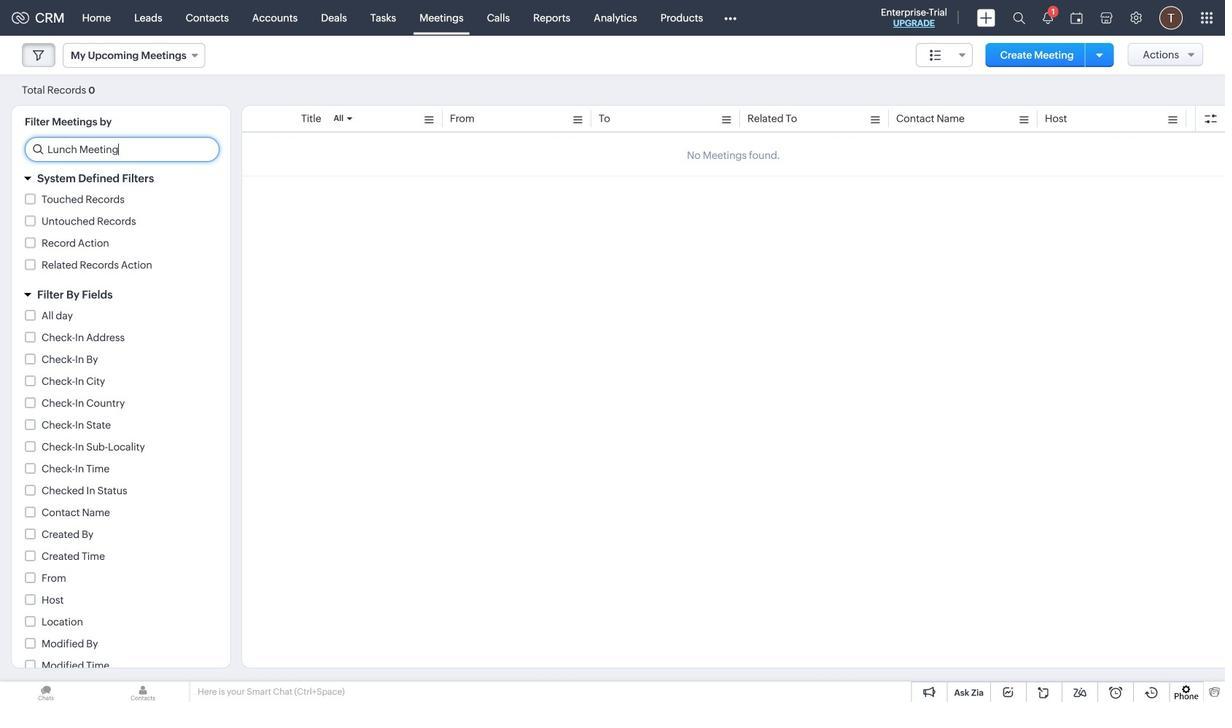 Task type: locate. For each thing, give the bounding box(es) containing it.
search image
[[1013, 12, 1026, 24]]

1 region from the top
[[12, 192, 231, 218]]

1 vertical spatial region
[[12, 244, 231, 270]]

Other Modules field
[[715, 6, 747, 30]]

create menu element
[[969, 0, 1005, 35]]

calendar image
[[1071, 12, 1084, 24]]

region
[[12, 192, 231, 218], [12, 244, 231, 270]]

Search text field
[[26, 138, 219, 161]]

0 vertical spatial region
[[12, 192, 231, 218]]

chats image
[[0, 682, 92, 703]]

profile element
[[1151, 0, 1192, 35]]

contacts image
[[97, 682, 189, 703]]

None field
[[63, 43, 206, 68], [916, 43, 973, 67], [63, 43, 206, 68]]



Task type: vqa. For each thing, say whether or not it's contained in the screenshot.
555-555-5555
no



Task type: describe. For each thing, give the bounding box(es) containing it.
profile image
[[1160, 6, 1183, 30]]

size image
[[930, 49, 942, 62]]

search element
[[1005, 0, 1035, 36]]

create menu image
[[978, 9, 996, 27]]

signals element
[[1035, 0, 1062, 36]]

none field size
[[916, 43, 973, 67]]

logo image
[[12, 12, 29, 24]]

2 region from the top
[[12, 244, 231, 270]]



